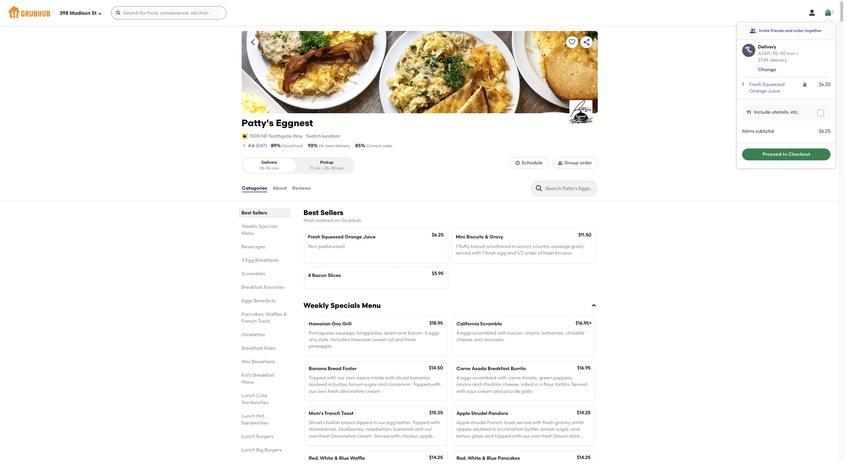 Task type: vqa. For each thing, say whether or not it's contained in the screenshot.
THE BROWNS.
yes



Task type: locate. For each thing, give the bounding box(es) containing it.
0 horizontal spatial a
[[497, 427, 500, 433]]

1 horizontal spatial a
[[540, 382, 543, 388]]

with inside 1 fluffy biscuit smothered in savory country sausage gravy, served with 1 fresh egg and 1/2 order of hash browns.
[[472, 251, 481, 256]]

search icon image
[[535, 185, 543, 193]]

1 horizontal spatial juice
[[768, 88, 780, 94]]

bread
[[328, 366, 342, 372]]

butter, inside topped with our own sauce made with sliced bananas, sauteed in butter, brown sugar and cinnamon. topped with our own fresh devonshire cream.
[[333, 382, 348, 388]]

categories button
[[242, 177, 268, 201]]

sandwiches down hot
[[242, 421, 269, 427]]

people icon image left invite
[[750, 28, 757, 34]]

min up about at the top left of page
[[272, 166, 279, 171]]

cheddar inside the 4 eggs scrambled with bacon, onions, tomatoes, cheddar cheese and avocado.
[[566, 331, 585, 336]]

0 horizontal spatial specials
[[259, 224, 277, 230]]

and down made
[[378, 382, 387, 388]]

pickup
[[320, 160, 334, 165]]

mini up the kid's
[[242, 360, 251, 365]]

0 vertical spatial a
[[540, 382, 543, 388]]

lunch inside tab
[[242, 434, 255, 440]]

topped down bananas,
[[413, 382, 430, 388]]

burgers right big
[[265, 448, 282, 454]]

patty's
[[242, 117, 274, 129]]

and inside topped with our own sauce made with sliced bananas, sauteed in butter, brown sugar and cinnamon. topped with our own fresh devonshire cream.
[[378, 382, 387, 388]]

lunch left hot
[[242, 414, 255, 420]]

2 vertical spatial 4
[[457, 376, 459, 381]]

served down fluffy
[[456, 251, 471, 256]]

1 horizontal spatial squeezed
[[763, 82, 785, 87]]

2 lunch from the top
[[242, 414, 255, 420]]

4 up the onions
[[457, 376, 459, 381]]

grill
[[342, 321, 352, 327]]

1 scrambled from the top
[[473, 331, 497, 336]]

1 horizontal spatial orange
[[750, 88, 767, 94]]

fresh up non
[[308, 235, 320, 240]]

• inside delivery asap, 35–50 min • $7.49 delivery
[[797, 51, 799, 56]]

0 horizontal spatial min
[[272, 166, 279, 171]]

best inside the best sellers most ordered on grubhub
[[304, 209, 319, 217]]

people icon image inside invite friends and order together button
[[750, 28, 757, 34]]

topped up sauteed
[[309, 376, 326, 381]]

our up apple
[[425, 427, 432, 433]]

specials down best sellers tab
[[259, 224, 277, 230]]

lunch big burgers
[[242, 448, 282, 454]]

Search Patty's Eggnest search field
[[545, 186, 596, 192]]

0 horizontal spatial brown
[[349, 382, 363, 388]]

delivery inside delivery asap, 35–50 min • $7.49 delivery
[[758, 44, 777, 50]]

order inside tooltip
[[794, 28, 804, 33]]

eggs inside the 4 eggs scrambled with bacon, onions, tomatoes, cheddar cheese and avocado.
[[460, 331, 471, 336]]

weekly specials menu button
[[302, 301, 598, 311]]

2 sandwiches from the top
[[242, 421, 269, 427]]

35–50 right 'asap,'
[[773, 51, 786, 56]]

0 vertical spatial mini
[[456, 235, 465, 240]]

0 vertical spatial fresh
[[750, 82, 762, 87]]

lunch for lunch big burgers
[[242, 448, 255, 454]]

0 vertical spatial apple
[[457, 411, 470, 417]]

& left gravy
[[485, 235, 489, 240]]

2 vertical spatial menu
[[242, 380, 254, 386]]

sliced
[[396, 376, 409, 381]]

in left savory
[[512, 244, 516, 250]]

1 horizontal spatial served
[[572, 382, 587, 388]]

items subtotal
[[743, 129, 774, 134]]

with up avocado.
[[498, 331, 507, 336]]

1 horizontal spatial toast
[[341, 411, 354, 417]]

order right correct
[[382, 144, 393, 148]]

1 horizontal spatial brown
[[541, 427, 555, 433]]

1 horizontal spatial &
[[485, 235, 489, 240]]

apple up apples on the right of page
[[457, 421, 470, 426]]

35–50 inside delivery 35–50 min
[[260, 166, 271, 171]]

1 vertical spatial weekly specials menu
[[304, 302, 381, 310]]

and right the cheese
[[474, 337, 483, 343]]

pico
[[504, 389, 513, 395]]

1 vertical spatial specials
[[331, 302, 360, 310]]

1 horizontal spatial fresh
[[750, 82, 762, 87]]

1 vertical spatial $6.25
[[819, 129, 831, 134]]

egg inside sliced challah bread dipped in our egg batter. topped with strawberries, blueberries, raspberries, bananas and our own fresh devonshire cream. served with chicken apple sausage.
[[387, 421, 395, 426]]

eggs up the onions
[[460, 376, 471, 381]]

1 horizontal spatial weekly
[[304, 302, 329, 310]]

orange up 'include'
[[750, 88, 767, 94]]

fresh inside the 'portuguese sausage, longganisa, spam and bacon. 3 eggs any style. includes hawaiian sweet roll and fresh pineapple.'
[[405, 337, 416, 343]]

order left together
[[794, 28, 804, 33]]

0 vertical spatial hawaiian
[[309, 321, 331, 327]]

2 vertical spatial topped
[[413, 421, 430, 426]]

orange inside tooltip
[[750, 88, 767, 94]]

delivery up change
[[770, 57, 787, 63]]

0 horizontal spatial best
[[242, 210, 251, 216]]

own down foster on the bottom
[[346, 376, 355, 381]]

eggs down "$18.95"
[[428, 331, 439, 336]]

fresh down strawberries,
[[319, 434, 330, 440]]

scrambled inside the 4 eggs scrambled with bacon, onions, tomatoes, cheddar cheese and avocado.
[[473, 331, 497, 336]]

butter, right cinnamon
[[525, 427, 540, 433]]

0 vertical spatial served
[[572, 382, 587, 388]]

1 horizontal spatial fresh squeezed orange juice
[[750, 82, 785, 94]]

$16.95 for $16.95 +
[[576, 321, 589, 326]]

most
[[304, 218, 314, 224]]

0 horizontal spatial french
[[242, 319, 257, 325]]

lunch left big
[[242, 448, 255, 454]]

$6.25
[[819, 82, 831, 87], [819, 129, 831, 134], [432, 233, 444, 238]]

0 horizontal spatial weekly specials menu
[[242, 224, 277, 237]]

min
[[787, 51, 796, 56], [272, 166, 279, 171], [337, 166, 344, 171]]

0 horizontal spatial weekly
[[242, 224, 258, 230]]

menu for weekly specials menu tab
[[242, 231, 254, 237]]

favorites
[[264, 285, 284, 291]]

2 vertical spatial french
[[487, 421, 503, 426]]

1 vertical spatial menu
[[362, 302, 381, 310]]

mini up fluffy
[[456, 235, 465, 240]]

best up weekly specials menu tab
[[242, 210, 251, 216]]

best up most
[[304, 209, 319, 217]]

svg image
[[825, 9, 833, 17], [98, 11, 102, 15], [803, 82, 808, 87], [746, 110, 752, 115], [819, 111, 823, 115], [515, 161, 521, 166]]

0 horizontal spatial squeezed
[[322, 235, 344, 240]]

toast down waffles on the bottom left
[[258, 319, 270, 325]]

breakfast down 'scrambles'
[[242, 285, 263, 291]]

& for waffles
[[283, 312, 287, 318]]

sandwiches for cold
[[242, 400, 269, 406]]

california
[[457, 321, 479, 327]]

about button
[[273, 177, 287, 201]]

own down sauteed
[[317, 389, 327, 395]]

0 vertical spatial brown
[[349, 382, 363, 388]]

utensils,
[[772, 110, 790, 115]]

0 horizontal spatial egg
[[387, 421, 395, 426]]

1 vertical spatial delivery
[[262, 160, 277, 165]]

1 vertical spatial people icon image
[[558, 161, 563, 166]]

breakfasts down beverages tab
[[255, 258, 279, 264]]

patty's eggnest
[[242, 117, 313, 129]]

svg image inside weekly specials menu button
[[591, 303, 597, 309]]

3 egg breakfasts tab
[[242, 257, 288, 264]]

bacon,
[[508, 331, 524, 336]]

a left flour
[[540, 382, 543, 388]]

0 horizontal spatial 35–50
[[260, 166, 271, 171]]

waffles
[[266, 312, 282, 318]]

0 vertical spatial 3
[[242, 258, 244, 264]]

scrambled for cheddar
[[473, 376, 497, 381]]

people icon image left group
[[558, 161, 563, 166]]

1 horizontal spatial delivery
[[770, 57, 787, 63]]

0 vertical spatial egg
[[497, 251, 506, 256]]

1 horizontal spatial butter,
[[525, 427, 540, 433]]

0 horizontal spatial •
[[321, 166, 323, 171]]

patty's eggnest logo image
[[569, 100, 593, 123]]

1 horizontal spatial delivery
[[758, 44, 777, 50]]

min inside delivery asap, 35–50 min • $7.49 delivery
[[787, 51, 796, 56]]

onions,
[[525, 331, 541, 336]]

3 inside the 'portuguese sausage, longganisa, spam and bacon. 3 eggs any style. includes hawaiian sweet roll and fresh pineapple.'
[[425, 331, 427, 336]]

1 vertical spatial toast
[[341, 411, 354, 417]]

sauce
[[356, 376, 370, 381]]

gravy,
[[571, 244, 585, 250]]

delivery
[[770, 57, 787, 63], [335, 144, 350, 148]]

3 inside 3 egg breakfasts tab
[[242, 258, 244, 264]]

4 left bacon
[[308, 273, 311, 279]]

0 vertical spatial •
[[797, 51, 799, 56]]

0 horizontal spatial &
[[283, 312, 287, 318]]

4 lunch from the top
[[242, 448, 255, 454]]

served inside 4 eggs scrambled with carne asada, green peppers, onions and cheddar cheese, rolled in a flour tortilla. served with sour cream and pico de gallo.
[[572, 382, 587, 388]]

eggs for $14.50
[[460, 376, 471, 381]]

gallo.
[[521, 389, 534, 395]]

hawaiian down longganisa,
[[351, 337, 372, 343]]

0 horizontal spatial served
[[456, 251, 471, 256]]

breakfast
[[242, 285, 263, 291], [242, 346, 263, 352], [488, 366, 510, 372], [253, 373, 274, 379]]

0 vertical spatial served
[[456, 251, 471, 256]]

bacon
[[312, 273, 327, 279]]

with down biscuit
[[472, 251, 481, 256]]

lunch
[[242, 394, 255, 399], [242, 414, 255, 420], [242, 434, 255, 440], [242, 448, 255, 454]]

cream. down "sugar"
[[365, 389, 381, 395]]

brown
[[349, 382, 363, 388], [541, 427, 555, 433]]

1 horizontal spatial 35–50
[[773, 51, 786, 56]]

0 vertical spatial weekly
[[242, 224, 258, 230]]

french up challah
[[325, 411, 340, 417]]

1 horizontal spatial served
[[517, 421, 531, 426]]

best sellers tab
[[242, 210, 288, 217]]

0 vertical spatial sandwiches
[[242, 400, 269, 406]]

cinnamon
[[502, 427, 524, 433]]

fresh left devonshire
[[328, 389, 339, 395]]

topped
[[495, 434, 511, 440]]

pickup 7.1 mi • 20–30 min
[[310, 160, 344, 171]]

include utensils, etc.
[[754, 110, 799, 115]]

hawaiian up the portuguese
[[309, 321, 331, 327]]

fresh left devon at the bottom of the page
[[542, 434, 553, 440]]

0 vertical spatial people icon image
[[750, 28, 757, 34]]

brown up devon at the bottom of the page
[[541, 427, 555, 433]]

3 lunch from the top
[[242, 434, 255, 440]]

4 inside the 4 eggs scrambled with bacon, onions, tomatoes, cheddar cheese and avocado.
[[457, 331, 459, 336]]

svg image inside schedule button
[[515, 161, 521, 166]]

and right friends
[[785, 28, 793, 33]]

• right mi
[[321, 166, 323, 171]]

fresh inside topped with our own sauce made with sliced bananas, sauteed in butter, brown sugar and cinnamon. topped with our own fresh devonshire cream.
[[328, 389, 339, 395]]

people icon image
[[750, 28, 757, 34], [558, 161, 563, 166]]

sandwiches
[[242, 400, 269, 406], [242, 421, 269, 427]]

peppers,
[[553, 376, 573, 381]]

raspberries,
[[366, 427, 393, 433]]

4 up the cheese
[[457, 331, 459, 336]]

burgers inside tab
[[256, 434, 274, 440]]

0 vertical spatial menu
[[242, 231, 254, 237]]

dipped
[[356, 421, 372, 426]]

pancakes, waffles & french toast
[[242, 312, 287, 325]]

eggs inside the 'portuguese sausage, longganisa, spam and bacon. 3 eggs any style. includes hawaiian sweet roll and fresh pineapple.'
[[428, 331, 439, 336]]

caret left icon image
[[249, 38, 257, 46]]

in inside 4 eggs scrambled with carne asada, green peppers, onions and cheddar cheese, rolled in a flour tortilla. served with sour cream and pico de gallo.
[[535, 382, 539, 388]]

1 horizontal spatial people icon image
[[750, 28, 757, 34]]

tooltip
[[737, 18, 836, 168]]

delivery icon image
[[743, 44, 756, 57]]

tomatoes,
[[542, 331, 565, 336]]

served inside sliced challah bread dipped in our egg batter. topped with strawberries, blueberries, raspberries, bananas and our own fresh devonshire cream. served with chicken apple sausage.
[[374, 434, 390, 440]]

people icon image for invite friends and order together
[[750, 28, 757, 34]]

cream. down dipped
[[357, 434, 373, 440]]

people icon image for group order
[[558, 161, 563, 166]]

scrambled down "california scramble"
[[473, 331, 497, 336]]

breakfasts down the "breakfast sides" tab
[[252, 360, 275, 365]]

3 left egg
[[242, 258, 244, 264]]

svg image up +
[[591, 303, 597, 309]]

4.6
[[248, 143, 255, 149]]

include
[[754, 110, 771, 115]]

option group
[[242, 157, 355, 174]]

burgers inside tab
[[265, 448, 282, 454]]

2 vertical spatial cream.
[[457, 441, 472, 446]]

2 apple from the top
[[457, 421, 470, 426]]

$15.25
[[429, 411, 443, 416]]

delivery for 35–50
[[262, 160, 277, 165]]

0 vertical spatial specials
[[259, 224, 277, 230]]

1 vertical spatial orange
[[345, 235, 362, 240]]

1 vertical spatial french
[[325, 411, 340, 417]]

1 horizontal spatial weekly specials menu
[[304, 302, 381, 310]]

asap,
[[758, 51, 771, 56]]

&
[[485, 235, 489, 240], [283, 312, 287, 318]]

mini inside tab
[[242, 360, 251, 365]]

in up raspberries,
[[373, 421, 377, 426]]

toast
[[504, 421, 515, 426]]

in up topped
[[492, 427, 496, 433]]

option group containing delivery 35–50 min
[[242, 157, 355, 174]]

scramble
[[480, 321, 502, 327]]

sellers up on at left
[[321, 209, 344, 217]]

& inside pancakes, waffles & french toast
[[283, 312, 287, 318]]

scrambles
[[242, 271, 265, 277]]

weekly specials menu up grill
[[304, 302, 381, 310]]

with down bananas
[[391, 434, 400, 440]]

eggs
[[428, 331, 439, 336], [460, 331, 471, 336], [460, 376, 471, 381]]

lunch inside lunch cold sandwiches
[[242, 394, 255, 399]]

$7.49
[[758, 57, 769, 63]]

in right sauteed
[[328, 382, 332, 388]]

cream. down lemon
[[457, 441, 472, 446]]

in down asada,
[[535, 382, 539, 388]]

0 vertical spatial cheddar
[[566, 331, 585, 336]]

0 vertical spatial delivery
[[770, 57, 787, 63]]

scrambles tab
[[242, 271, 288, 278]]

fresh
[[485, 251, 496, 256], [405, 337, 416, 343], [328, 389, 339, 395], [543, 421, 554, 426], [319, 434, 330, 440], [542, 434, 553, 440]]

a up topped
[[497, 427, 500, 433]]

weekly inside weekly specials menu
[[242, 224, 258, 230]]

grubhub
[[341, 218, 361, 224]]

1 vertical spatial served
[[374, 434, 390, 440]]

save this restaurant image
[[568, 38, 576, 46]]

0 horizontal spatial mini
[[242, 360, 251, 365]]

3 egg breakfasts
[[242, 258, 279, 264]]

weekly specials menu inside tab
[[242, 224, 277, 237]]

1 inside the 1 button
[[833, 10, 834, 15]]

sellers inside the best sellers most ordered on grubhub
[[321, 209, 344, 217]]

toast up the bread
[[341, 411, 354, 417]]

menu inside "kid's breakfast menu"
[[242, 380, 254, 386]]

best inside tab
[[242, 210, 251, 216]]

mom's
[[309, 411, 324, 417]]

menu inside weekly specials menu
[[242, 231, 254, 237]]

with inside the 4 eggs scrambled with bacon, onions, tomatoes, cheddar cheese and avocado.
[[498, 331, 507, 336]]

min down invite friends and order together
[[787, 51, 796, 56]]

eggs inside 4 eggs scrambled with carne asada, green peppers, onions and cheddar cheese, rolled in a flour tortilla. served with sour cream and pico de gallo.
[[460, 376, 471, 381]]

lunch left cold
[[242, 394, 255, 399]]

topped inside sliced challah bread dipped in our egg batter. topped with strawberries, blueberries, raspberries, bananas and our own fresh devonshire cream. served with chicken apple sausage.
[[413, 421, 430, 426]]

0 vertical spatial &
[[485, 235, 489, 240]]

1 vertical spatial 3
[[425, 331, 427, 336]]

0 horizontal spatial butter,
[[333, 382, 348, 388]]

4 inside 4 eggs scrambled with carne asada, green peppers, onions and cheddar cheese, rolled in a flour tortilla. served with sour cream and pico de gallo.
[[457, 376, 459, 381]]

toast inside pancakes, waffles & french toast
[[258, 319, 270, 325]]

and left 1/2
[[507, 251, 516, 256]]

menu for the kid's breakfast menu tab
[[242, 380, 254, 386]]

1 horizontal spatial min
[[337, 166, 344, 171]]

breakfast down mini breakfasts tab
[[253, 373, 274, 379]]

smith
[[572, 421, 584, 426]]

1 vertical spatial butter,
[[525, 427, 540, 433]]

cold
[[256, 394, 267, 399]]

2 horizontal spatial french
[[487, 421, 503, 426]]

scrambled inside 4 eggs scrambled with carne asada, green peppers, onions and cheddar cheese, rolled in a flour tortilla. served with sour cream and pico de gallo.
[[473, 376, 497, 381]]

0 vertical spatial $6.25
[[819, 82, 831, 87]]

sugar
[[364, 382, 377, 388]]

1 horizontal spatial egg
[[497, 251, 506, 256]]

0 horizontal spatial fresh
[[308, 235, 320, 240]]

sellers inside tab
[[253, 210, 267, 216]]

1 vertical spatial &
[[283, 312, 287, 318]]

0 horizontal spatial fresh squeezed orange juice
[[308, 235, 376, 240]]

svg image inside the 1 button
[[825, 9, 833, 17]]

people icon image inside group order button
[[558, 161, 563, 166]]

1 horizontal spatial •
[[797, 51, 799, 56]]

best for best sellers most ordered on grubhub
[[304, 209, 319, 217]]

1 vertical spatial fresh squeezed orange juice
[[308, 235, 376, 240]]

$14.50
[[429, 366, 443, 371]]

brown inside topped with our own sauce made with sliced bananas, sauteed in butter, brown sugar and cinnamon. topped with our own fresh devonshire cream.
[[349, 382, 363, 388]]

1 sandwiches from the top
[[242, 400, 269, 406]]

1 vertical spatial cream.
[[357, 434, 373, 440]]

1 vertical spatial scrambled
[[473, 376, 497, 381]]

french down pancakes,
[[242, 319, 257, 325]]

1 lunch from the top
[[242, 394, 255, 399]]

of
[[538, 251, 543, 256]]

topped up apple
[[413, 421, 430, 426]]

0 horizontal spatial cheddar
[[482, 382, 502, 388]]

0 vertical spatial cream.
[[365, 389, 381, 395]]

own inside sliced challah bread dipped in our egg batter. topped with strawberries, blueberries, raspberries, bananas and our own fresh devonshire cream. served with chicken apple sausage.
[[309, 434, 318, 440]]

cheddar inside 4 eggs scrambled with carne asada, green peppers, onions and cheddar cheese, rolled in a flour tortilla. served with sour cream and pico de gallo.
[[482, 382, 502, 388]]

proceed
[[763, 152, 782, 157]]

& right waffles on the bottom left
[[283, 312, 287, 318]]

ordered
[[316, 218, 333, 224]]

lunch burgers tab
[[242, 434, 288, 441]]

and up apple
[[415, 427, 424, 433]]

omelettes tab
[[242, 332, 288, 339]]

squeezed up pasteurized on the bottom of page
[[322, 235, 344, 240]]

breakfast up 'carne'
[[488, 366, 510, 372]]

apple for apple strudel french toast served with fresh granny smith apples sautéed in a cinnamon butter, brown sugar, and lemon glaze and topped with our own fresh devon shire cream.
[[457, 421, 470, 426]]

specials up grill
[[331, 302, 360, 310]]

weekly down best sellers
[[242, 224, 258, 230]]

apple inside apple strudel french toast served with fresh granny smith apples sautéed in a cinnamon butter, brown sugar, and lemon glaze and topped with our own fresh devon shire cream.
[[457, 421, 470, 426]]

lunch inside lunch hot sandwiches
[[242, 414, 255, 420]]

svg image
[[808, 9, 816, 17], [116, 10, 121, 16], [242, 143, 247, 148], [591, 303, 597, 309]]

1 vertical spatial sandwiches
[[242, 421, 269, 427]]

switch
[[306, 133, 321, 139]]

fresh squeezed orange juice up pasteurized on the bottom of page
[[308, 235, 376, 240]]

browns.
[[556, 251, 573, 256]]

delivery up 'asap,'
[[758, 44, 777, 50]]

weekly
[[242, 224, 258, 230], [304, 302, 329, 310]]

min inside delivery 35–50 min
[[272, 166, 279, 171]]

delivery inside delivery 35–50 min
[[262, 160, 277, 165]]

main navigation navigation
[[0, 0, 839, 26]]

1 vertical spatial a
[[497, 427, 500, 433]]

served up cinnamon
[[517, 421, 531, 426]]

devon
[[554, 434, 568, 440]]

with left granny at the bottom of the page
[[533, 421, 542, 426]]

ne
[[261, 133, 267, 139]]

20–30
[[324, 166, 336, 171]]

0 horizontal spatial delivery
[[335, 144, 350, 148]]

scrambled
[[473, 331, 497, 336], [473, 376, 497, 381]]

burgers up lunch big burgers tab
[[256, 434, 274, 440]]

asada,
[[522, 376, 538, 381]]

1 apple from the top
[[457, 411, 470, 417]]

in inside apple strudel french toast served with fresh granny smith apples sautéed in a cinnamon butter, brown sugar, and lemon glaze and topped with our own fresh devon shire cream.
[[492, 427, 496, 433]]

own left devon at the bottom of the page
[[531, 434, 541, 440]]

2 scrambled from the top
[[473, 376, 497, 381]]

breakfast favorites
[[242, 285, 284, 291]]

order down savory
[[525, 251, 537, 256]]

0 vertical spatial squeezed
[[763, 82, 785, 87]]

0 vertical spatial $16.95
[[576, 321, 589, 326]]

with up cheese,
[[498, 376, 507, 381]]

35–50 inside delivery asap, 35–50 min • $7.49 delivery
[[773, 51, 786, 56]]

breakfast sides tab
[[242, 345, 288, 352]]

1 vertical spatial $16.95
[[577, 366, 591, 371]]

apple for apple strudel pandora
[[457, 411, 470, 417]]

includes
[[331, 337, 349, 343]]

0 horizontal spatial 3
[[242, 258, 244, 264]]

0 vertical spatial burgers
[[256, 434, 274, 440]]

0 vertical spatial toast
[[258, 319, 270, 325]]

order right group
[[580, 160, 592, 166]]

cream. inside sliced challah bread dipped in our egg batter. topped with strawberries, blueberries, raspberries, bananas and our own fresh devonshire cream. served with chicken apple sausage.
[[357, 434, 373, 440]]

menu up beverages
[[242, 231, 254, 237]]

devonshire
[[331, 434, 356, 440]]

1 horizontal spatial hawaiian
[[351, 337, 372, 343]]

blueberries,
[[339, 427, 365, 433]]

with down bananas,
[[431, 382, 441, 388]]

a inside 4 eggs scrambled with carne asada, green peppers, onions and cheddar cheese, rolled in a flour tortilla. served with sour cream and pico de gallo.
[[540, 382, 543, 388]]

own up the sausage.
[[309, 434, 318, 440]]

smothered
[[487, 244, 511, 250]]

0 vertical spatial french
[[242, 319, 257, 325]]

served
[[572, 382, 587, 388], [374, 434, 390, 440]]

menu inside button
[[362, 302, 381, 310]]

brown up devonshire
[[349, 382, 363, 388]]

delivery for asap,
[[758, 44, 777, 50]]

$16.95
[[576, 321, 589, 326], [577, 366, 591, 371]]

0 horizontal spatial juice
[[363, 235, 376, 240]]

group order button
[[552, 157, 598, 169]]

onions
[[457, 382, 471, 388]]

eggs benedicts tab
[[242, 298, 288, 305]]



Task type: describe. For each thing, give the bounding box(es) containing it.
cream. inside apple strudel french toast served with fresh granny smith apples sautéed in a cinnamon butter, brown sugar, and lemon glaze and topped with our own fresh devon shire cream.
[[457, 441, 472, 446]]

biscuit
[[471, 244, 486, 250]]

0 horizontal spatial hawaiian
[[309, 321, 331, 327]]

squeezed inside the fresh squeezed orange juice link
[[763, 82, 785, 87]]

brown inside apple strudel french toast served with fresh granny smith apples sautéed in a cinnamon butter, brown sugar, and lemon glaze and topped with our own fresh devon shire cream.
[[541, 427, 555, 433]]

time
[[326, 144, 334, 148]]

roll
[[387, 337, 394, 343]]

cream. inside topped with our own sauce made with sliced bananas, sauteed in butter, brown sugar and cinnamon. topped with our own fresh devonshire cream.
[[365, 389, 381, 395]]

sellers for best sellers
[[253, 210, 267, 216]]

challah
[[324, 421, 340, 426]]

$18.95
[[430, 321, 443, 326]]

best sellers most ordered on grubhub
[[304, 209, 361, 224]]

4 bacon slices
[[308, 273, 341, 279]]

mini breakfasts tab
[[242, 359, 288, 366]]

2 vertical spatial $6.25
[[432, 233, 444, 238]]

mini for mini biscuits & gravy
[[456, 235, 465, 240]]

with up cinnamon. on the left bottom of page
[[386, 376, 395, 381]]

and inside button
[[785, 28, 793, 33]]

and up "sour"
[[472, 382, 481, 388]]

subscription pass image
[[242, 134, 248, 139]]

lunch for lunch cold sandwiches
[[242, 394, 255, 399]]

bread
[[341, 421, 355, 426]]

schedule
[[522, 160, 543, 166]]

invite
[[759, 28, 770, 33]]

egg inside 1 fluffy biscuit smothered in savory country sausage gravy, served with 1 fresh egg and 1/2 order of hash browns.
[[497, 251, 506, 256]]

shire
[[569, 434, 580, 440]]

own inside apple strudel french toast served with fresh granny smith apples sautéed in a cinnamon butter, brown sugar, and lemon glaze and topped with our own fresh devon shire cream.
[[531, 434, 541, 440]]

northgate
[[269, 133, 292, 139]]

categories
[[242, 186, 267, 191]]

sausage.
[[309, 441, 329, 446]]

in inside sliced challah bread dipped in our egg batter. topped with strawberries, blueberries, raspberries, bananas and our own fresh devonshire cream. served with chicken apple sausage.
[[373, 421, 377, 426]]

invite friends and order together
[[759, 28, 822, 33]]

kid's breakfast menu tab
[[242, 372, 288, 386]]

scrambled for avocado.
[[473, 331, 497, 336]]

non
[[308, 244, 318, 250]]

pasteurized
[[319, 244, 345, 250]]

and up shire
[[571, 427, 580, 433]]

slices
[[328, 273, 341, 279]]

hawaiian inside the 'portuguese sausage, longganisa, spam and bacon. 3 eggs any style. includes hawaiian sweet roll and fresh pineapple.'
[[351, 337, 372, 343]]

and right spam
[[398, 331, 407, 336]]

group order
[[565, 160, 592, 166]]

$16.95 +
[[576, 321, 592, 326]]

breakfast favorites tab
[[242, 284, 288, 291]]

Search for food, convenience, alcohol... search field
[[111, 6, 227, 19]]

our inside apple strudel french toast served with fresh granny smith apples sautéed in a cinnamon butter, brown sugar, and lemon glaze and topped with our own fresh devon shire cream.
[[523, 434, 530, 440]]

cream
[[478, 389, 493, 395]]

1 fluffy biscuit smothered in savory country sausage gravy, served with 1 fresh egg and 1/2 order of hash browns.
[[456, 244, 585, 256]]

1 horizontal spatial french
[[325, 411, 340, 417]]

delivery 35–50 min
[[260, 160, 279, 171]]

burrito
[[511, 366, 526, 372]]

4 for 4 bacon slices
[[308, 273, 311, 279]]

our down the bread
[[338, 376, 345, 381]]

save this restaurant button
[[566, 36, 578, 48]]

checkout
[[789, 152, 811, 157]]

fresh inside 1 fluffy biscuit smothered in savory country sausage gravy, served with 1 fresh egg and 1/2 order of hash browns.
[[485, 251, 496, 256]]

reviews button
[[292, 177, 311, 201]]

french inside pancakes, waffles & french toast
[[242, 319, 257, 325]]

mini for mini breakfasts
[[242, 360, 251, 365]]

4 eggs scrambled with carne asada, green peppers, onions and cheddar cheese, rolled in a flour tortilla. served with sour cream and pico de gallo.
[[457, 376, 587, 395]]

and left pico
[[494, 389, 503, 395]]

sausage,
[[336, 331, 356, 336]]

1 vertical spatial delivery
[[335, 144, 350, 148]]

gravy
[[490, 235, 503, 240]]

tortilla.
[[555, 382, 571, 388]]

weekly specials menu tab
[[242, 223, 288, 237]]

bananas
[[394, 427, 414, 433]]

with down banana bread foster
[[327, 376, 336, 381]]

lunch hot sandwiches tab
[[242, 413, 288, 427]]

sellers for best sellers most ordered on grubhub
[[321, 209, 344, 217]]

correct order
[[367, 144, 393, 148]]

lunch for lunch burgers
[[242, 434, 255, 440]]

1 vertical spatial topped
[[413, 382, 430, 388]]

green
[[539, 376, 552, 381]]

share icon image
[[583, 38, 591, 46]]

etc.
[[791, 110, 799, 115]]

sausage
[[551, 244, 570, 250]]

portuguese sausage, longganisa, spam and bacon. 3 eggs any style. includes hawaiian sweet roll and fresh pineapple.
[[309, 331, 439, 350]]

apple
[[420, 434, 433, 440]]

apples
[[457, 427, 472, 433]]

fresh squeezed orange juice link
[[750, 82, 785, 94]]

93
[[308, 143, 313, 149]]

california scramble
[[457, 321, 502, 327]]

invite friends and order together button
[[750, 25, 822, 37]]

fresh left granny at the bottom of the page
[[543, 421, 554, 426]]

weekly inside weekly specials menu button
[[304, 302, 329, 310]]

eggs benedicts
[[242, 299, 276, 304]]

change
[[758, 67, 776, 72]]

a inside apple strudel french toast served with fresh granny smith apples sautéed in a cinnamon butter, brown sugar, and lemon glaze and topped with our own fresh devon shire cream.
[[497, 427, 500, 433]]

0 vertical spatial topped
[[309, 376, 326, 381]]

+
[[589, 321, 592, 326]]

and inside the 4 eggs scrambled with bacon, onions, tomatoes, cheddar cheese and avocado.
[[474, 337, 483, 343]]

1 vertical spatial fresh
[[308, 235, 320, 240]]

benedicts
[[254, 299, 276, 304]]

1 vertical spatial juice
[[363, 235, 376, 240]]

sugar,
[[556, 427, 570, 433]]

sliced
[[309, 421, 322, 426]]

398
[[60, 10, 68, 16]]

lunch big burgers tab
[[242, 447, 288, 454]]

banana
[[309, 366, 327, 372]]

with down the onions
[[457, 389, 466, 395]]

butter, inside apple strudel french toast served with fresh granny smith apples sautéed in a cinnamon butter, brown sugar, and lemon glaze and topped with our own fresh devon shire cream.
[[525, 427, 540, 433]]

french inside apple strudel french toast served with fresh granny smith apples sautéed in a cinnamon butter, brown sugar, and lemon glaze and topped with our own fresh devon shire cream.
[[487, 421, 503, 426]]

1 button
[[825, 7, 834, 19]]

svg image right st
[[116, 10, 121, 16]]

tooltip containing delivery
[[737, 18, 836, 168]]

1 vertical spatial breakfasts
[[252, 360, 275, 365]]

breakfast inside "kid's breakfast menu"
[[253, 373, 274, 379]]

eggs for $18.95
[[460, 331, 471, 336]]

kid's breakfast menu
[[242, 373, 274, 386]]

lunch cold sandwiches tab
[[242, 393, 288, 407]]

weekly specials menu inside button
[[304, 302, 381, 310]]

order inside 1 fluffy biscuit smothered in savory country sausage gravy, served with 1 fresh egg and 1/2 order of hash browns.
[[525, 251, 537, 256]]

and down sautéed
[[485, 434, 494, 440]]

$16.95 for $16.95
[[577, 366, 591, 371]]

pancakes,
[[242, 312, 265, 318]]

served inside apple strudel french toast served with fresh granny smith apples sautéed in a cinnamon butter, brown sugar, and lemon glaze and topped with our own fresh devon shire cream.
[[517, 421, 531, 426]]

breakfast inside tab
[[242, 285, 263, 291]]

style.
[[318, 337, 330, 343]]

strudel
[[471, 421, 486, 426]]

lunch for lunch hot sandwiches
[[242, 414, 255, 420]]

bananas,
[[410, 376, 431, 381]]

our up raspberries,
[[378, 421, 386, 426]]

sandwiches for hot
[[242, 421, 269, 427]]

with down cinnamon
[[512, 434, 522, 440]]

in inside topped with our own sauce made with sliced bananas, sauteed in butter, brown sugar and cinnamon. topped with our own fresh devonshire cream.
[[328, 382, 332, 388]]

0 horizontal spatial orange
[[345, 235, 362, 240]]

granny
[[555, 421, 571, 426]]

asada
[[472, 366, 487, 372]]

sour
[[467, 389, 477, 395]]

0 vertical spatial breakfasts
[[255, 258, 279, 264]]

location
[[322, 133, 340, 139]]

subtotal
[[756, 129, 774, 134]]

and inside sliced challah bread dipped in our egg batter. topped with strawberries, blueberries, raspberries, bananas and our own fresh devonshire cream. served with chicken apple sausage.
[[415, 427, 424, 433]]

delivery inside delivery asap, 35–50 min • $7.49 delivery
[[770, 57, 787, 63]]

with down $15.25
[[431, 421, 440, 426]]

egg
[[245, 258, 254, 264]]

4 for 4 eggs scrambled with carne asada, green peppers, onions and cheddar cheese, rolled in a flour tortilla. served with sour cream and pico de gallo.
[[457, 376, 459, 381]]

and right roll
[[395, 337, 404, 343]]

specials inside button
[[331, 302, 360, 310]]

4 for 4 eggs scrambled with bacon, onions, tomatoes, cheddar cheese and avocado.
[[457, 331, 459, 336]]

avocado.
[[484, 337, 505, 343]]

pandora
[[489, 411, 508, 417]]

specials inside weekly specials menu
[[259, 224, 277, 230]]

cinnamon.
[[388, 382, 412, 388]]

correct
[[367, 144, 381, 148]]

eggs
[[242, 299, 252, 304]]

best for best sellers
[[242, 210, 251, 216]]

schedule button
[[510, 157, 549, 169]]

rolled
[[521, 382, 534, 388]]

switch location button
[[306, 133, 341, 140]]

min inside pickup 7.1 mi • 20–30 min
[[337, 166, 344, 171]]

fresh inside sliced challah bread dipped in our egg batter. topped with strawberries, blueberries, raspberries, bananas and our own fresh devonshire cream. served with chicken apple sausage.
[[319, 434, 330, 440]]

lunch burgers
[[242, 434, 274, 440]]

& for biscuits
[[485, 235, 489, 240]]

svg image left the 1 button
[[808, 9, 816, 17]]

fresh squeezed orange juice inside tooltip
[[750, 82, 785, 94]]

7.1
[[310, 166, 314, 171]]

beverages tab
[[242, 244, 288, 251]]

and inside 1 fluffy biscuit smothered in savory country sausage gravy, served with 1 fresh egg and 1/2 order of hash browns.
[[507, 251, 516, 256]]

mini breakfasts
[[242, 360, 275, 365]]

pancakes, waffles & french toast tab
[[242, 311, 288, 325]]

strudel
[[471, 411, 488, 417]]

change button
[[758, 66, 776, 73]]

breakfast down the omelettes
[[242, 346, 263, 352]]

• inside pickup 7.1 mi • 20–30 min
[[321, 166, 323, 171]]

1 vertical spatial squeezed
[[322, 235, 344, 240]]

in inside 1 fluffy biscuit smothered in savory country sausage gravy, served with 1 fresh egg and 1/2 order of hash browns.
[[512, 244, 516, 250]]

hash
[[544, 251, 554, 256]]

served inside 1 fluffy biscuit smothered in savory country sausage gravy, served with 1 fresh egg and 1/2 order of hash browns.
[[456, 251, 471, 256]]

svg image left 4.6
[[242, 143, 247, 148]]

our down sauteed
[[309, 389, 316, 395]]



